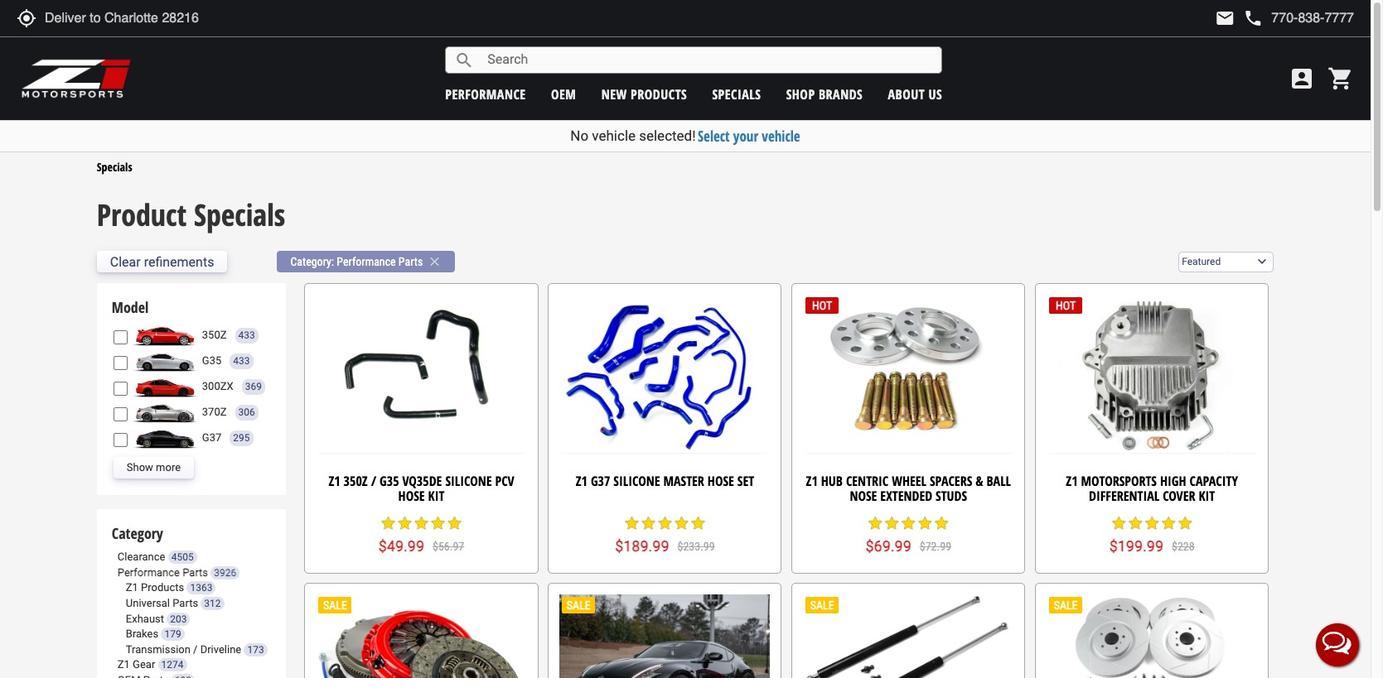 Task type: vqa. For each thing, say whether or not it's contained in the screenshot.


Task type: describe. For each thing, give the bounding box(es) containing it.
brands
[[819, 85, 863, 103]]

2 star from the left
[[397, 516, 413, 532]]

differential
[[1089, 487, 1160, 505]]

account_box
[[1289, 65, 1316, 92]]

kit inside the z1 350z / g35 vq35de silicone pcv hose kit
[[428, 487, 445, 505]]

$72.99
[[920, 541, 952, 554]]

about
[[888, 85, 925, 103]]

your
[[733, 127, 759, 146]]

hose inside the z1 350z / g35 vq35de silicone pcv hose kit
[[398, 487, 425, 505]]

z1 350z / g35 vq35de silicone pcv hose kit
[[329, 472, 514, 505]]

z1 for z1 hub centric wheel spacers & ball nose extended studs
[[806, 472, 818, 491]]

clearance
[[118, 552, 165, 564]]

exhaust
[[126, 613, 164, 625]]

selected!
[[639, 128, 696, 144]]

3926
[[214, 568, 236, 579]]

specials
[[712, 85, 761, 103]]

specials link
[[97, 159, 132, 175]]

1 vertical spatial parts
[[183, 567, 208, 579]]

account_box link
[[1285, 65, 1320, 92]]

my_location
[[17, 8, 36, 28]]

1 horizontal spatial hose
[[708, 472, 734, 491]]

brakes
[[126, 628, 158, 641]]

$189.99
[[615, 538, 669, 556]]

product
[[97, 195, 187, 236]]

clear
[[110, 254, 141, 270]]

products
[[141, 582, 184, 595]]

/ inside clearance 4505 performance parts 3926 z1 products 1363 universal parts 312 exhaust 203 brakes 179 transmission / driveline 173 z1 gear 1274
[[193, 644, 198, 656]]

clear refinements
[[110, 254, 214, 270]]

nissan 370z z34 2009 2010 2011 2012 2013 2014 2015 2016 2017 2018 2019 3.7l vq37vhr vhr nismo z1 motorsports image
[[132, 402, 198, 424]]

4 star from the left
[[430, 516, 446, 532]]

star star star star star $69.99 $72.99
[[866, 516, 952, 556]]

oem
[[551, 85, 576, 103]]

0 vertical spatial g35
[[202, 355, 222, 367]]

star star star star star $49.99 $56.97
[[379, 516, 464, 556]]

z1 for z1 g37 silicone master hose set
[[576, 472, 588, 491]]

1 vertical spatial g37
[[591, 472, 610, 491]]

select your vehicle link
[[698, 127, 800, 146]]

gear
[[133, 659, 155, 672]]

1 star from the left
[[380, 516, 397, 532]]

extended
[[881, 487, 933, 505]]

ball
[[987, 472, 1011, 491]]

motorsports
[[1081, 472, 1157, 491]]

306
[[238, 407, 255, 418]]

10 star from the left
[[690, 516, 707, 532]]

/ inside the z1 350z / g35 vq35de silicone pcv hose kit
[[371, 472, 376, 491]]

transmission
[[126, 644, 191, 656]]

20 star from the left
[[1177, 516, 1194, 532]]

z1 for z1 motorsports high capacity differential cover kit
[[1066, 472, 1078, 491]]

performance link
[[445, 85, 526, 103]]

19 star from the left
[[1161, 516, 1177, 532]]

us
[[929, 85, 943, 103]]

1 vertical spatial specials
[[194, 195, 285, 236]]

$69.99
[[866, 538, 912, 556]]

new products
[[602, 85, 687, 103]]

312
[[204, 598, 221, 610]]

wheel
[[892, 472, 927, 491]]

driveline
[[200, 644, 241, 656]]

spacers
[[930, 472, 973, 491]]

$49.99
[[379, 538, 424, 556]]

close
[[427, 255, 442, 270]]

star star star star star $189.99 $233.99
[[615, 516, 715, 556]]

shopping_cart
[[1328, 65, 1354, 92]]

performance inside category: performance parts close
[[337, 255, 396, 269]]

show more button
[[113, 458, 194, 479]]

master
[[664, 472, 704, 491]]

1274
[[161, 660, 184, 672]]

no
[[571, 128, 589, 144]]

parts inside category: performance parts close
[[399, 255, 423, 269]]

universal
[[126, 598, 170, 610]]

mail link
[[1216, 8, 1235, 28]]

13 star from the left
[[900, 516, 917, 532]]

model
[[112, 298, 149, 318]]

$56.97
[[433, 541, 464, 554]]

350z inside the z1 350z / g35 vq35de silicone pcv hose kit
[[344, 472, 368, 491]]

nissan 350z z33 2003 2004 2005 2006 2007 2008 2009 vq35de 3.5l revup rev up vq35hr nismo z1 motorsports image
[[132, 325, 198, 347]]

about us link
[[888, 85, 943, 103]]

new products link
[[602, 85, 687, 103]]

z1 motorsports high capacity differential cover kit
[[1066, 472, 1238, 505]]

z1 hub centric wheel spacers & ball nose extended studs
[[806, 472, 1011, 505]]

capacity
[[1190, 472, 1238, 491]]



Task type: locate. For each thing, give the bounding box(es) containing it.
369
[[245, 381, 262, 393]]

clearance 4505 performance parts 3926 z1 products 1363 universal parts 312 exhaust 203 brakes 179 transmission / driveline 173 z1 gear 1274
[[118, 552, 264, 672]]

kit inside 'z1 motorsports high capacity differential cover kit'
[[1199, 487, 1215, 505]]

g35 left vq35de
[[380, 472, 399, 491]]

vehicle
[[762, 127, 800, 146], [592, 128, 636, 144]]

None checkbox
[[113, 330, 128, 345], [113, 356, 128, 370], [113, 382, 128, 396], [113, 433, 128, 447], [113, 330, 128, 345], [113, 356, 128, 370], [113, 382, 128, 396], [113, 433, 128, 447]]

0 horizontal spatial g37
[[202, 432, 222, 444]]

shop
[[786, 85, 815, 103]]

silicone left the pcv
[[445, 472, 492, 491]]

hose left set
[[708, 472, 734, 491]]

shopping_cart link
[[1324, 65, 1354, 92]]

1 horizontal spatial vehicle
[[762, 127, 800, 146]]

0 vertical spatial 350z
[[202, 329, 227, 341]]

1 horizontal spatial /
[[371, 472, 376, 491]]

search
[[454, 50, 474, 70]]

370z
[[202, 406, 227, 418]]

star star star star star $199.99 $228
[[1110, 516, 1195, 556]]

1 vertical spatial performance
[[118, 567, 180, 579]]

vehicle right no
[[592, 128, 636, 144]]

1 vertical spatial g35
[[380, 472, 399, 491]]

0 vertical spatial g37
[[202, 432, 222, 444]]

z1 inside the z1 350z / g35 vq35de silicone pcv hose kit
[[329, 472, 340, 491]]

1 horizontal spatial g37
[[591, 472, 610, 491]]

refinements
[[144, 254, 214, 270]]

oem link
[[551, 85, 576, 103]]

&
[[976, 472, 984, 491]]

8 star from the left
[[657, 516, 673, 532]]

category:
[[290, 255, 334, 269]]

infiniti g35 coupe sedan v35 v36 skyline 2003 2004 2005 2006 2007 2008 3.5l vq35de revup rev up vq35hr z1 motorsports image
[[132, 351, 198, 372]]

z1 g37 silicone master hose set
[[576, 472, 754, 491]]

set
[[738, 472, 754, 491]]

2 vertical spatial parts
[[173, 598, 198, 610]]

high
[[1160, 472, 1187, 491]]

3 star from the left
[[413, 516, 430, 532]]

performance
[[337, 255, 396, 269], [118, 567, 180, 579]]

/
[[371, 472, 376, 491], [193, 644, 198, 656]]

studs
[[936, 487, 967, 505]]

silicone inside the z1 350z / g35 vq35de silicone pcv hose kit
[[445, 472, 492, 491]]

/ left vq35de
[[371, 472, 376, 491]]

star
[[380, 516, 397, 532], [397, 516, 413, 532], [413, 516, 430, 532], [430, 516, 446, 532], [446, 516, 463, 532], [624, 516, 640, 532], [640, 516, 657, 532], [657, 516, 673, 532], [673, 516, 690, 532], [690, 516, 707, 532], [867, 516, 884, 532], [884, 516, 900, 532], [900, 516, 917, 532], [917, 516, 934, 532], [934, 516, 950, 532], [1111, 516, 1128, 532], [1128, 516, 1144, 532], [1144, 516, 1161, 532], [1161, 516, 1177, 532], [1177, 516, 1194, 532]]

hub
[[821, 472, 843, 491]]

pcv
[[495, 472, 514, 491]]

6 star from the left
[[624, 516, 640, 532]]

14 star from the left
[[917, 516, 934, 532]]

0 vertical spatial 433
[[238, 330, 255, 341]]

4505
[[171, 552, 194, 564]]

2 kit from the left
[[1199, 487, 1215, 505]]

433 for 350z
[[238, 330, 255, 341]]

parts
[[399, 255, 423, 269], [183, 567, 208, 579], [173, 598, 198, 610]]

mail
[[1216, 8, 1235, 28]]

None checkbox
[[113, 408, 128, 422]]

phone link
[[1244, 8, 1354, 28]]

1363
[[190, 583, 213, 595]]

category
[[112, 523, 163, 543]]

0 vertical spatial specials
[[97, 159, 132, 175]]

18 star from the left
[[1144, 516, 1161, 532]]

Search search field
[[474, 47, 942, 73]]

more
[[156, 462, 181, 474]]

15 star from the left
[[934, 516, 950, 532]]

silicone left master at the bottom of the page
[[614, 472, 660, 491]]

new
[[602, 85, 627, 103]]

$228
[[1172, 541, 1195, 554]]

g35 inside the z1 350z / g35 vq35de silicone pcv hose kit
[[380, 472, 399, 491]]

specials up product
[[97, 159, 132, 175]]

295
[[233, 432, 250, 444]]

specials link
[[712, 85, 761, 103]]

433 for g35
[[233, 355, 250, 367]]

category: performance parts close
[[290, 255, 442, 270]]

16 star from the left
[[1111, 516, 1128, 532]]

parts up 203
[[173, 598, 198, 610]]

350z
[[202, 329, 227, 341], [344, 472, 368, 491]]

1 vertical spatial /
[[193, 644, 198, 656]]

centric
[[846, 472, 889, 491]]

9 star from the left
[[673, 516, 690, 532]]

performance
[[445, 85, 526, 103]]

nissan 300zx z32 1990 1991 1992 1993 1994 1995 1996 vg30dett vg30de twin turbo non turbo z1 motorsports image
[[132, 376, 198, 398]]

0 vertical spatial /
[[371, 472, 376, 491]]

nose
[[850, 487, 877, 505]]

203
[[170, 614, 187, 625]]

/ left driveline
[[193, 644, 198, 656]]

12 star from the left
[[884, 516, 900, 532]]

0 horizontal spatial specials
[[97, 159, 132, 175]]

kit
[[428, 487, 445, 505], [1199, 487, 1215, 505]]

1 horizontal spatial 350z
[[344, 472, 368, 491]]

1 horizontal spatial specials
[[194, 195, 285, 236]]

infiniti g37 coupe sedan convertible v36 cv36 hv36 skyline 2008 2009 2010 2011 2012 2013 3.7l vq37vhr z1 motorsports image
[[132, 428, 198, 449]]

300zx
[[202, 380, 233, 393]]

7 star from the left
[[640, 516, 657, 532]]

0 horizontal spatial g35
[[202, 355, 222, 367]]

0 horizontal spatial hose
[[398, 487, 425, 505]]

mail phone
[[1216, 8, 1264, 28]]

g35 up 300zx
[[202, 355, 222, 367]]

vehicle right your
[[762, 127, 800, 146]]

no vehicle selected! select your vehicle
[[571, 127, 800, 146]]

1 horizontal spatial kit
[[1199, 487, 1215, 505]]

parts left close
[[399, 255, 423, 269]]

specials up refinements
[[194, 195, 285, 236]]

1 horizontal spatial g35
[[380, 472, 399, 491]]

clear refinements button
[[97, 251, 227, 273]]

0 vertical spatial performance
[[337, 255, 396, 269]]

performance inside clearance 4505 performance parts 3926 z1 products 1363 universal parts 312 exhaust 203 brakes 179 transmission / driveline 173 z1 gear 1274
[[118, 567, 180, 579]]

0 horizontal spatial vehicle
[[592, 128, 636, 144]]

$233.99
[[678, 541, 715, 554]]

173
[[247, 645, 264, 656]]

350z left vq35de
[[344, 472, 368, 491]]

1 horizontal spatial silicone
[[614, 472, 660, 491]]

g37
[[202, 432, 222, 444], [591, 472, 610, 491]]

11 star from the left
[[867, 516, 884, 532]]

1 vertical spatial 350z
[[344, 472, 368, 491]]

$199.99
[[1110, 538, 1164, 556]]

350z right the nissan 350z z33 2003 2004 2005 2006 2007 2008 2009 vq35de 3.5l revup rev up vq35hr nismo z1 motorsports image
[[202, 329, 227, 341]]

product specials
[[97, 195, 285, 236]]

z1 for z1 350z / g35 vq35de silicone pcv hose kit
[[329, 472, 340, 491]]

products
[[631, 85, 687, 103]]

show
[[127, 462, 153, 474]]

performance right the category:
[[337, 255, 396, 269]]

select
[[698, 127, 730, 146]]

phone
[[1244, 8, 1264, 28]]

0 horizontal spatial kit
[[428, 487, 445, 505]]

0 horizontal spatial silicone
[[445, 472, 492, 491]]

z1 inside z1 hub centric wheel spacers & ball nose extended studs
[[806, 472, 818, 491]]

hose up star star star star star $49.99 $56.97
[[398, 487, 425, 505]]

z1 motorsports logo image
[[21, 58, 132, 99]]

17 star from the left
[[1128, 516, 1144, 532]]

parts up the 1363
[[183, 567, 208, 579]]

2 silicone from the left
[[614, 472, 660, 491]]

0 horizontal spatial performance
[[118, 567, 180, 579]]

1 vertical spatial 433
[[233, 355, 250, 367]]

1 kit from the left
[[428, 487, 445, 505]]

1 horizontal spatial performance
[[337, 255, 396, 269]]

vq35de
[[402, 472, 442, 491]]

0 horizontal spatial 350z
[[202, 329, 227, 341]]

about us
[[888, 85, 943, 103]]

shop brands link
[[786, 85, 863, 103]]

5 star from the left
[[446, 516, 463, 532]]

0 vertical spatial parts
[[399, 255, 423, 269]]

shop brands
[[786, 85, 863, 103]]

show more
[[127, 462, 181, 474]]

z1 inside 'z1 motorsports high capacity differential cover kit'
[[1066, 472, 1078, 491]]

kit up star star star star star $49.99 $56.97
[[428, 487, 445, 505]]

vehicle inside no vehicle selected! select your vehicle
[[592, 128, 636, 144]]

g35
[[202, 355, 222, 367], [380, 472, 399, 491]]

cover
[[1163, 487, 1196, 505]]

1 silicone from the left
[[445, 472, 492, 491]]

0 horizontal spatial /
[[193, 644, 198, 656]]

performance down clearance
[[118, 567, 180, 579]]

specials
[[97, 159, 132, 175], [194, 195, 285, 236]]

kit right cover
[[1199, 487, 1215, 505]]



